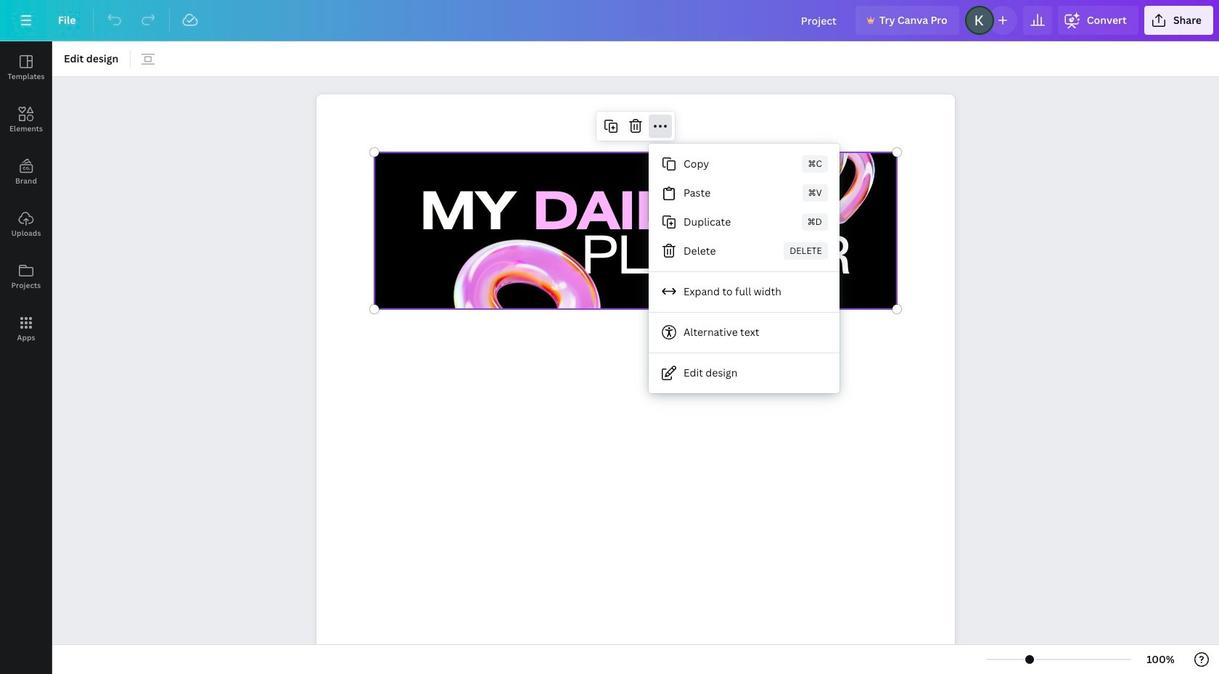 Task type: vqa. For each thing, say whether or not it's contained in the screenshot.
Our to the bottom
no



Task type: describe. For each thing, give the bounding box(es) containing it.
Design title text field
[[790, 6, 850, 35]]



Task type: locate. For each thing, give the bounding box(es) containing it.
main menu bar
[[0, 0, 1219, 41]]

None text field
[[316, 87, 955, 674]]

Zoom button
[[1137, 648, 1185, 671]]

side panel tab list
[[0, 41, 52, 355]]

menu
[[649, 144, 840, 393]]



